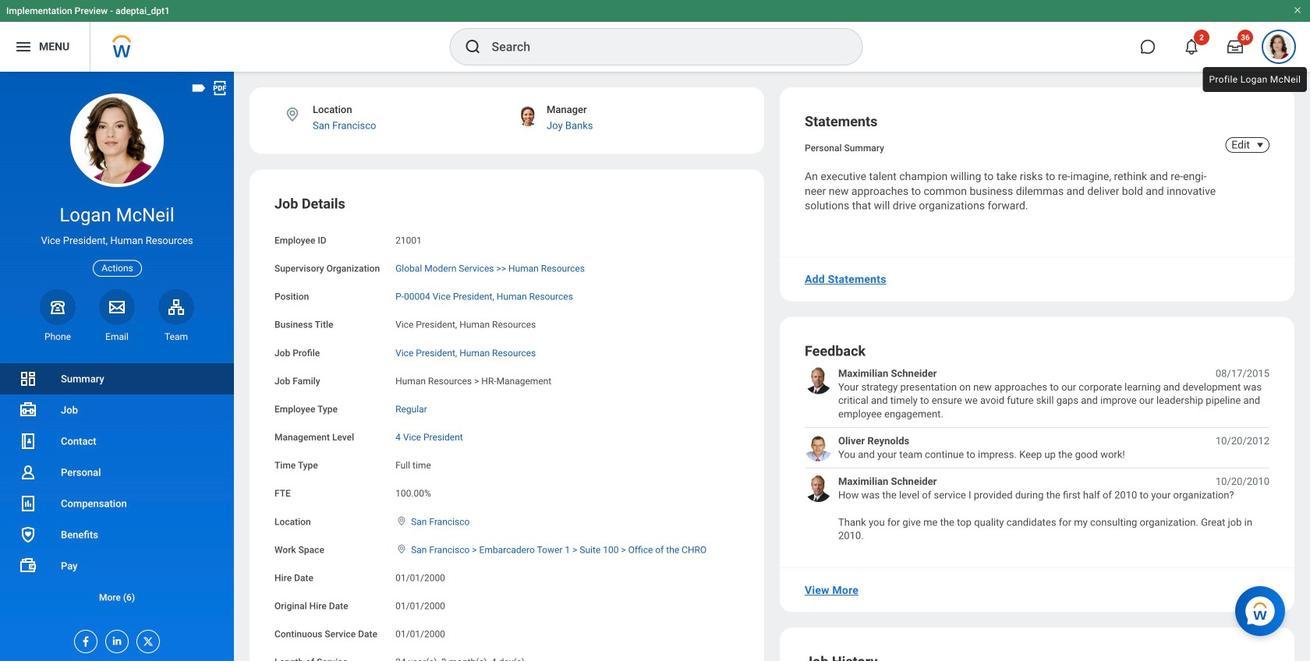 Task type: locate. For each thing, give the bounding box(es) containing it.
list
[[0, 364, 234, 613], [805, 367, 1270, 543]]

facebook image
[[75, 631, 92, 648]]

2 employee's photo (maximilian schneider) image from the top
[[805, 475, 833, 503]]

0 vertical spatial employee's photo (maximilian schneider) image
[[805, 367, 833, 394]]

employee's photo (maximilian schneider) image
[[805, 367, 833, 394], [805, 475, 833, 503]]

Search Workday  search field
[[492, 30, 831, 64]]

personal image
[[19, 464, 37, 482]]

0 vertical spatial location image
[[396, 516, 408, 527]]

employee's photo (oliver reynolds) image
[[805, 435, 833, 462]]

inbox large image
[[1228, 39, 1244, 55]]

phone logan mcneil element
[[40, 331, 76, 343]]

team logan mcneil element
[[158, 331, 194, 343]]

location image
[[396, 516, 408, 527], [396, 544, 408, 555]]

view printable version (pdf) image
[[211, 80, 229, 97]]

employee's photo (maximilian schneider) image up employee's photo (oliver reynolds)
[[805, 367, 833, 394]]

notifications large image
[[1185, 39, 1200, 55]]

contact image
[[19, 432, 37, 451]]

pay image
[[19, 557, 37, 576]]

tag image
[[190, 80, 208, 97]]

banner
[[0, 0, 1311, 72]]

group
[[275, 195, 740, 662]]

1 vertical spatial employee's photo (maximilian schneider) image
[[805, 475, 833, 503]]

summary image
[[19, 370, 37, 389]]

employee's photo (maximilian schneider) image down employee's photo (oliver reynolds)
[[805, 475, 833, 503]]

tooltip
[[1201, 64, 1311, 95]]

0 horizontal spatial list
[[0, 364, 234, 613]]

1 vertical spatial location image
[[396, 544, 408, 555]]

location image
[[284, 106, 301, 123]]

search image
[[464, 37, 483, 56]]

compensation image
[[19, 495, 37, 513]]



Task type: vqa. For each thing, say whether or not it's contained in the screenshot.
bottom location icon
yes



Task type: describe. For each thing, give the bounding box(es) containing it.
justify image
[[14, 37, 33, 56]]

view team image
[[167, 298, 186, 317]]

1 horizontal spatial list
[[805, 367, 1270, 543]]

linkedin image
[[106, 631, 123, 648]]

email logan mcneil element
[[99, 331, 135, 343]]

full time element
[[396, 457, 431, 471]]

1 employee's photo (maximilian schneider) image from the top
[[805, 367, 833, 394]]

job image
[[19, 401, 37, 420]]

x image
[[137, 631, 155, 648]]

1 location image from the top
[[396, 516, 408, 527]]

close environment banner image
[[1294, 5, 1303, 15]]

navigation pane region
[[0, 72, 234, 662]]

profile logan mcneil image
[[1267, 34, 1292, 62]]

phone image
[[47, 298, 69, 317]]

personal summary element
[[805, 140, 885, 154]]

benefits image
[[19, 526, 37, 545]]

2 location image from the top
[[396, 544, 408, 555]]

mail image
[[108, 298, 126, 317]]



